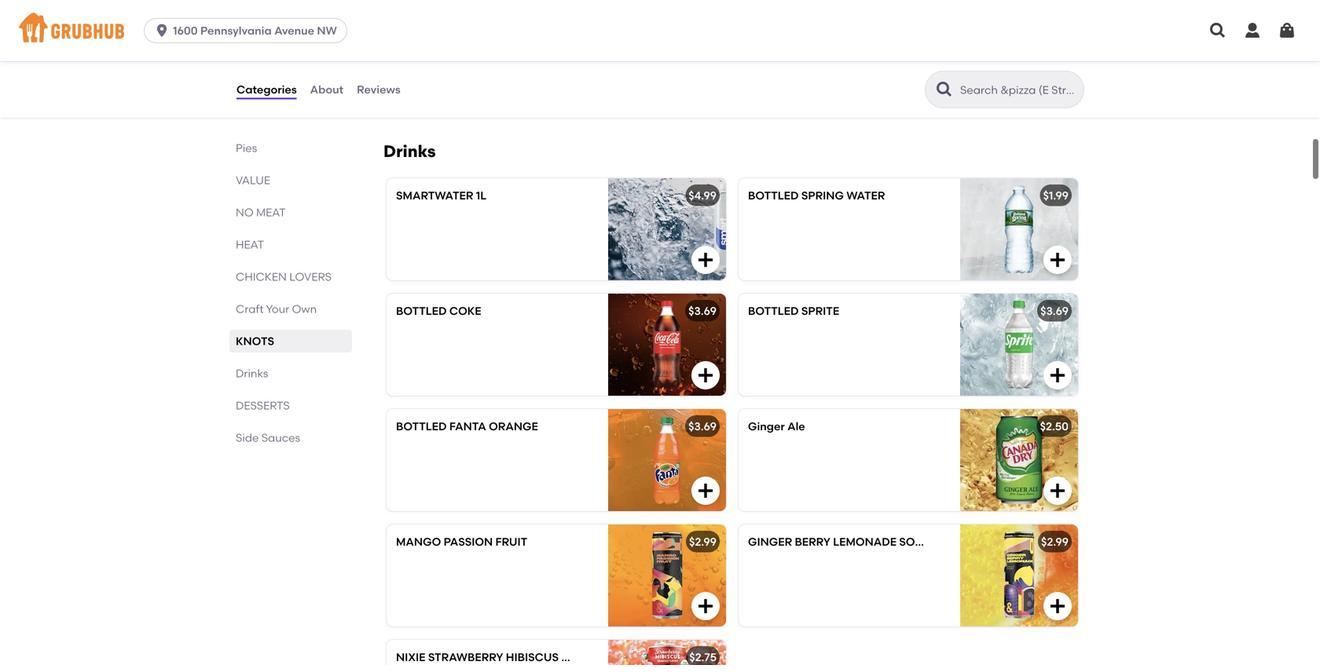 Task type: describe. For each thing, give the bounding box(es) containing it.
vegan knots image
[[609, 6, 726, 109]]

smartwater
[[396, 189, 474, 202]]

$2.50
[[1041, 420, 1069, 434]]

nixie
[[396, 651, 426, 665]]

bottled spring water
[[748, 189, 886, 202]]

craft
[[236, 303, 264, 316]]

bottled spring water image
[[961, 178, 1079, 281]]

no
[[236, 206, 254, 219]]

bottled coke
[[396, 305, 482, 318]]

bottled for bottled coke
[[396, 305, 447, 318]]

lovers
[[289, 270, 332, 284]]

avenue
[[274, 24, 315, 37]]

about
[[310, 83, 344, 96]]

knots
[[236, 335, 274, 348]]

1600
[[173, 24, 198, 37]]

bottled sprite
[[748, 305, 840, 318]]

main navigation navigation
[[0, 0, 1321, 61]]

your
[[266, 303, 290, 316]]

bottled fanta orange image
[[609, 410, 726, 512]]

smartwater 1l
[[396, 189, 487, 202]]

about button
[[310, 61, 344, 118]]

svg image for bottled spring water
[[697, 251, 715, 270]]

$4.99
[[689, 189, 717, 202]]

categories button
[[236, 61, 298, 118]]

ginger berry lemonade soda image
[[961, 525, 1079, 627]]

search icon image
[[936, 80, 954, 99]]

$3.69 for bottled sprite
[[689, 305, 717, 318]]

0 vertical spatial drinks
[[384, 142, 436, 162]]

$2.99 for mango passion fruit
[[689, 536, 717, 549]]

bottled fanta orange
[[396, 420, 538, 434]]

gnarlic knots image
[[961, 6, 1079, 109]]

bottled for bottled spring water
[[748, 189, 799, 202]]

passion
[[444, 536, 493, 549]]

1l
[[476, 189, 487, 202]]

side
[[236, 432, 259, 445]]

sprite
[[802, 305, 840, 318]]

$3.69 for ginger ale
[[689, 420, 717, 434]]

ginger
[[748, 536, 793, 549]]

$1.99
[[1044, 189, 1069, 202]]

mango passion fruit image
[[609, 525, 726, 627]]

Search &pizza (E Street) search field
[[959, 83, 1079, 97]]



Task type: locate. For each thing, give the bounding box(es) containing it.
bottled left "sprite"
[[748, 305, 799, 318]]

value
[[236, 174, 271, 187]]

pies
[[236, 142, 257, 155]]

water
[[847, 189, 886, 202], [628, 651, 666, 665]]

ale
[[788, 420, 806, 434]]

ginger berry lemonade soda
[[748, 536, 932, 549]]

svg image
[[1049, 79, 1068, 98], [697, 251, 715, 270], [697, 366, 715, 385], [1049, 482, 1068, 501], [697, 598, 715, 616]]

reviews button
[[356, 61, 402, 118]]

berry
[[795, 536, 831, 549]]

sparkling
[[562, 651, 625, 665]]

$2.99
[[689, 536, 717, 549], [1042, 536, 1069, 549]]

categories
[[237, 83, 297, 96]]

svg image inside the 1600 pennsylvania avenue nw button
[[154, 23, 170, 39]]

drinks
[[384, 142, 436, 162], [236, 367, 268, 381]]

smartwater 1l image
[[609, 178, 726, 281]]

$2.75
[[690, 651, 717, 665]]

orange
[[489, 420, 538, 434]]

no meat
[[236, 206, 286, 219]]

heat
[[236, 238, 264, 252]]

mango passion fruit
[[396, 536, 528, 549]]

bottled left fanta
[[396, 420, 447, 434]]

meat
[[256, 206, 286, 219]]

water right sparkling
[[628, 651, 666, 665]]

bottled left spring
[[748, 189, 799, 202]]

water right spring
[[847, 189, 886, 202]]

fanta
[[450, 420, 486, 434]]

chicken
[[236, 270, 287, 284]]

ginger ale
[[748, 420, 806, 434]]

bottled coke image
[[609, 294, 726, 396]]

1 $2.99 from the left
[[689, 536, 717, 549]]

mango
[[396, 536, 441, 549]]

1 vertical spatial water
[[628, 651, 666, 665]]

svg image
[[1209, 21, 1228, 40], [1244, 21, 1263, 40], [1278, 21, 1297, 40], [154, 23, 170, 39], [1049, 251, 1068, 270], [1049, 366, 1068, 385], [697, 482, 715, 501], [1049, 598, 1068, 616]]

craft your own
[[236, 303, 317, 316]]

reviews
[[357, 83, 401, 96]]

1 horizontal spatial water
[[847, 189, 886, 202]]

1 horizontal spatial drinks
[[384, 142, 436, 162]]

0 horizontal spatial water
[[628, 651, 666, 665]]

svg image for ginger berry lemonade soda
[[697, 598, 715, 616]]

desserts
[[236, 399, 290, 413]]

sauces
[[262, 432, 300, 445]]

nw
[[317, 24, 337, 37]]

strawberry
[[428, 651, 504, 665]]

1 vertical spatial drinks
[[236, 367, 268, 381]]

chicken lovers
[[236, 270, 332, 284]]

spring
[[802, 189, 844, 202]]

nixie strawberry hibiscus sparkling water
[[396, 651, 666, 665]]

0 vertical spatial water
[[847, 189, 886, 202]]

2 $2.99 from the left
[[1042, 536, 1069, 549]]

ginger
[[748, 420, 785, 434]]

bottled for bottled fanta orange
[[396, 420, 447, 434]]

bottled
[[748, 189, 799, 202], [396, 305, 447, 318], [748, 305, 799, 318], [396, 420, 447, 434]]

svg image for bottled sprite
[[697, 366, 715, 385]]

drinks down knots
[[236, 367, 268, 381]]

1600 pennsylvania avenue nw button
[[144, 18, 354, 43]]

bottled for bottled sprite
[[748, 305, 799, 318]]

ginger ale image
[[961, 410, 1079, 512]]

fruit
[[496, 536, 528, 549]]

$2.99 for ginger berry lemonade soda
[[1042, 536, 1069, 549]]

hibiscus
[[506, 651, 559, 665]]

0 horizontal spatial $2.99
[[689, 536, 717, 549]]

bottled left coke
[[396, 305, 447, 318]]

coke
[[450, 305, 482, 318]]

1 horizontal spatial $2.99
[[1042, 536, 1069, 549]]

drinks up smartwater
[[384, 142, 436, 162]]

1600 pennsylvania avenue nw
[[173, 24, 337, 37]]

nixie strawberry hibiscus sparkling water image
[[609, 641, 726, 666]]

soda
[[900, 536, 932, 549]]

own
[[292, 303, 317, 316]]

side sauces
[[236, 432, 300, 445]]

pennsylvania
[[200, 24, 272, 37]]

lemonade
[[834, 536, 897, 549]]

0 horizontal spatial drinks
[[236, 367, 268, 381]]

bottled sprite image
[[961, 294, 1079, 396]]

$3.69
[[689, 305, 717, 318], [1041, 305, 1069, 318], [689, 420, 717, 434]]



Task type: vqa. For each thing, say whether or not it's contained in the screenshot.


